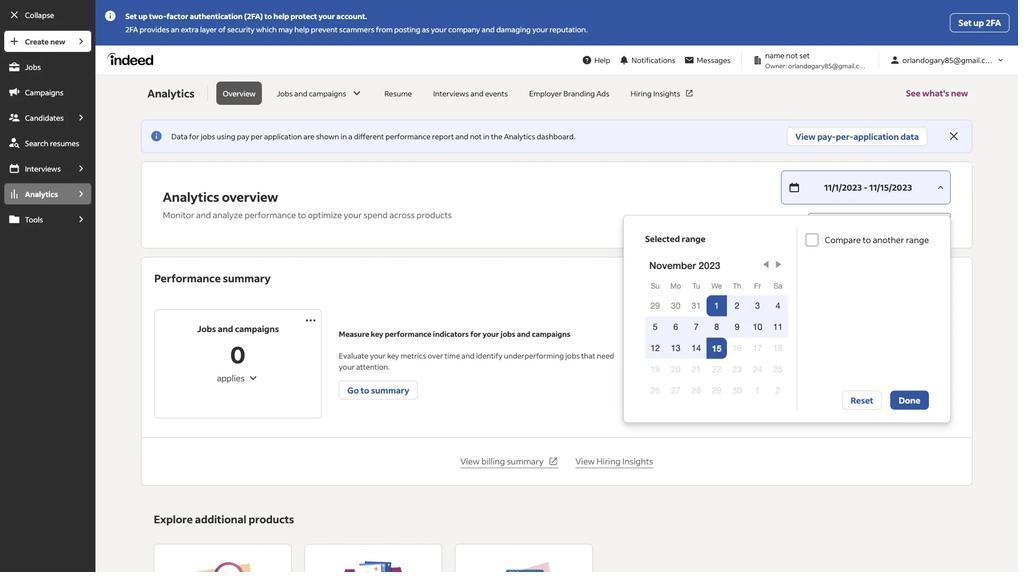 Task type: describe. For each thing, give the bounding box(es) containing it.
need
[[597, 351, 615, 361]]

0 horizontal spatial application
[[264, 132, 302, 141]]

1 in from the left
[[341, 132, 347, 141]]

resumes
[[50, 138, 79, 148]]

search resumes link
[[3, 132, 92, 155]]

and inside jobs and campaigns 0
[[218, 324, 233, 335]]

layer
[[200, 25, 217, 34]]

performance inside the analytics overview monitor and analyze performance to optimize your spend across products
[[245, 210, 296, 221]]

overview link
[[216, 82, 262, 105]]

jobs and campaigns
[[277, 89, 346, 98]]

data for group
[[748, 329, 765, 339]]

selected
[[645, 234, 680, 245]]

key inside evaluate your key metrics over time and identify underperforming jobs that need your attention.
[[387, 351, 399, 361]]

to inside set up two-factor authentication (2fa) to help protect your account. 2fa provides an extra layer of security which may help prevent scammers from posting as your company and damaging your reputation.
[[265, 11, 272, 21]]

go for go to summary
[[348, 385, 359, 396]]

search, filter, and group data to meet your business needs
[[662, 329, 867, 339]]

1 for the fri dec 01 2023 "cell"
[[756, 386, 760, 396]]

report inside go to detailed report link
[[729, 385, 756, 396]]

performance inside the deep dive into your performance by comparing key metrics, like clicks and applies, across jobs and campaigns.
[[730, 351, 776, 361]]

jobs for jobs and campaigns 0
[[197, 324, 216, 335]]

go to detailed report
[[671, 385, 756, 396]]

november
[[650, 260, 696, 271]]

thu nov 23 2023 cell
[[733, 365, 742, 375]]

employer
[[529, 89, 562, 98]]

view pay-per-application data
[[796, 131, 919, 142]]

see
[[906, 88, 921, 99]]

interviews link
[[3, 157, 70, 180]]

events
[[485, 89, 508, 98]]

2023
[[699, 260, 721, 271]]

9
[[735, 323, 740, 332]]

0 vertical spatial insights
[[654, 89, 681, 98]]

tue nov 07 2023 cell
[[686, 317, 707, 338]]

30 for mon oct 30 2023 cell
[[671, 301, 681, 311]]

search
[[25, 138, 48, 148]]

needs
[[845, 329, 867, 339]]

performance
[[154, 272, 221, 285]]

evaluate
[[339, 351, 369, 361]]

november 2023
[[650, 260, 721, 271]]

as
[[422, 25, 430, 34]]

per-
[[836, 131, 854, 142]]

tu
[[693, 282, 701, 291]]

and down into
[[702, 362, 715, 372]]

your inside the deep dive into your performance by comparing key metrics, like clicks and applies, across jobs and campaigns.
[[713, 351, 729, 361]]

0 vertical spatial summary
[[223, 272, 271, 285]]

collapse button
[[3, 3, 92, 27]]

Compare to another range checkbox
[[806, 234, 819, 247]]

interviews for interviews
[[25, 164, 61, 173]]

analytics inside the analytics overview monitor and analyze performance to optimize your spend across products
[[163, 189, 219, 205]]

time
[[445, 351, 460, 361]]

view pay-per-application data group
[[141, 120, 973, 153]]

business
[[813, 329, 844, 339]]

16
[[733, 344, 742, 354]]

two-
[[149, 11, 167, 21]]

sun nov 05 2023 cell
[[645, 317, 666, 338]]

15 row group
[[645, 296, 789, 402]]

applies
[[217, 373, 245, 384]]

30 for thu nov 30 2023 cell
[[733, 386, 742, 396]]

11/1/2023 - 11/15/2023
[[825, 182, 913, 193]]

done
[[899, 395, 921, 406]]

your right as
[[431, 25, 447, 34]]

21
[[692, 365, 701, 375]]

fri nov 03 2023 cell
[[748, 296, 768, 317]]

indicators
[[433, 329, 469, 339]]

clicks
[[881, 351, 900, 361]]

candidates link
[[3, 106, 70, 129]]

across inside the analytics overview monitor and analyze performance to optimize your spend across products
[[390, 210, 415, 221]]

compare
[[825, 235, 861, 246]]

11/15/2023
[[870, 182, 913, 193]]

employer branding ads link
[[523, 82, 616, 105]]

set up 2fa
[[959, 17, 1002, 28]]

deep
[[662, 351, 681, 361]]

set for set up 2fa
[[959, 17, 972, 28]]

analytics up data at the left top
[[148, 86, 195, 100]]

row containing 26
[[645, 381, 789, 402]]

performance inside view pay-per-application data group
[[386, 132, 431, 141]]

18
[[774, 344, 783, 354]]

analyze
[[213, 210, 243, 221]]

posting
[[394, 25, 421, 34]]

help button
[[578, 50, 615, 70]]

sun nov 26 2023 cell
[[651, 386, 660, 396]]

campaigns link
[[3, 81, 92, 104]]

28
[[692, 386, 701, 396]]

view for view hiring insights
[[576, 457, 595, 467]]

key inside the deep dive into your performance by comparing key metrics, like clicks and applies, across jobs and campaigns.
[[826, 351, 838, 361]]

candidates
[[25, 113, 64, 123]]

evaluate your key metrics over time and identify underperforming jobs that need your attention.
[[339, 351, 615, 372]]

and right clicks
[[901, 351, 914, 361]]

10
[[753, 323, 763, 332]]

1 vertical spatial help
[[295, 25, 310, 34]]

view for view pay-per-application data
[[796, 131, 816, 142]]

1 vertical spatial hiring
[[597, 457, 621, 467]]

7
[[694, 323, 699, 332]]

wed nov 22 2023 cell
[[712, 365, 722, 375]]

your right damaging
[[533, 25, 548, 34]]

may
[[278, 25, 293, 34]]

jobs for jobs
[[25, 62, 41, 72]]

jobs inside the deep dive into your performance by comparing key metrics, like clicks and applies, across jobs and campaigns.
[[686, 362, 700, 372]]

25
[[774, 365, 783, 375]]

create new
[[25, 37, 65, 46]]

new inside menu bar
[[50, 37, 65, 46]]

3
[[756, 301, 760, 311]]

13
[[671, 344, 681, 354]]

we
[[712, 282, 722, 291]]

monitor
[[163, 210, 195, 221]]

messages link
[[680, 50, 735, 70]]

mon nov 20 2023 cell
[[671, 365, 681, 375]]

tue nov 28 2023 cell
[[692, 386, 701, 396]]

interviews and events
[[433, 89, 508, 98]]

close image
[[948, 130, 961, 143]]

hiring insights link
[[625, 82, 701, 105]]

messages
[[697, 55, 731, 65]]

0 vertical spatial hiring
[[631, 89, 652, 98]]

tools
[[25, 215, 43, 224]]

jobs for jobs and campaigns
[[277, 89, 293, 98]]

thu nov 02 2023 cell
[[727, 296, 748, 317]]

measure
[[339, 329, 370, 339]]

reputation.
[[550, 25, 588, 34]]

thu nov 16 2023 cell
[[727, 338, 748, 359]]

by
[[777, 351, 785, 361]]

measure key performance indicators for your jobs and campaigns
[[339, 329, 571, 339]]

ads
[[597, 89, 610, 98]]

menu bar containing create new
[[0, 30, 96, 573]]

indeed home image
[[107, 53, 158, 66]]

sat dec 02 2023 cell
[[776, 386, 781, 396]]

view pay-per-application data link
[[787, 127, 928, 146]]

security
[[227, 25, 255, 34]]

tue oct 31 2023 cell
[[686, 296, 707, 317]]

11
[[774, 323, 783, 332]]

2fa inside set up two-factor authentication (2fa) to help protect your account. 2fa provides an extra layer of security which may help prevent scammers from posting as your company and damaging your reputation.
[[125, 25, 138, 34]]

analytics inside menu bar
[[25, 189, 58, 199]]

tue nov 14 2023 cell
[[686, 338, 707, 359]]

1 horizontal spatial range
[[906, 235, 929, 246]]

wed nov 08 2023 cell
[[707, 317, 727, 338]]

dive
[[682, 351, 697, 361]]

are
[[304, 132, 315, 141]]

15
[[712, 344, 722, 354]]

summary for view billing summary
[[507, 457, 544, 467]]

29 for the sun oct 29 2023 "cell"
[[651, 301, 660, 311]]

dashboard.
[[537, 132, 576, 141]]



Task type: vqa. For each thing, say whether or not it's contained in the screenshot.
future
no



Task type: locate. For each thing, give the bounding box(es) containing it.
over
[[428, 351, 443, 361]]

different
[[354, 132, 384, 141]]

30
[[671, 301, 681, 311], [733, 386, 742, 396]]

1 horizontal spatial interviews
[[433, 89, 469, 98]]

pay-
[[818, 131, 836, 142]]

0 vertical spatial for
[[189, 132, 199, 141]]

go down attention. at the left of page
[[348, 385, 359, 396]]

1 vertical spatial data
[[748, 329, 765, 339]]

jobs inside evaluate your key metrics over time and identify underperforming jobs that need your attention.
[[566, 351, 580, 361]]

range up november 2023
[[682, 234, 706, 245]]

2 horizontal spatial jobs
[[277, 89, 293, 98]]

your up 22
[[713, 351, 729, 361]]

1 horizontal spatial application
[[854, 131, 899, 142]]

into
[[698, 351, 712, 361]]

jobs up 'identify'
[[501, 329, 516, 339]]

1 horizontal spatial summary
[[371, 385, 409, 396]]

0 horizontal spatial new
[[50, 37, 65, 46]]

analytics
[[148, 86, 195, 100], [504, 132, 535, 141], [163, 189, 219, 205], [25, 189, 58, 199]]

explore
[[154, 513, 193, 527]]

2 vertical spatial jobs
[[197, 324, 216, 335]]

29 right tue nov 28 2023 "cell"
[[712, 386, 722, 396]]

2 for sat dec 02 2023 cell
[[776, 386, 781, 396]]

wed nov 01 2023 cell
[[707, 296, 727, 317]]

view for view billing summary
[[461, 457, 480, 467]]

view billing summary link
[[461, 456, 559, 469]]

meet
[[775, 329, 793, 339]]

0 vertical spatial jobs
[[25, 62, 41, 72]]

campaigns up underperforming
[[532, 329, 571, 339]]

resume link
[[378, 82, 419, 105]]

new right create
[[50, 37, 65, 46]]

for inside view pay-per-application data group
[[189, 132, 199, 141]]

analytics down interviews link
[[25, 189, 58, 199]]

and up 0
[[218, 324, 233, 335]]

0 horizontal spatial 2fa
[[125, 25, 138, 34]]

your up 'identify'
[[483, 329, 499, 339]]

fri nov 17 2023 cell
[[753, 344, 763, 354]]

name not set owner: orlandogary85@gmail.com element
[[749, 50, 873, 71]]

of
[[218, 25, 226, 34]]

data
[[901, 131, 919, 142], [748, 329, 765, 339]]

2 horizontal spatial summary
[[507, 457, 544, 467]]

up inside set up two-factor authentication (2fa) to help protect your account. 2fa provides an extra layer of security which may help prevent scammers from posting as your company and damaging your reputation.
[[138, 11, 148, 21]]

campaigns
[[309, 89, 346, 98], [235, 324, 279, 335], [532, 329, 571, 339]]

campaigns for jobs and campaigns 0
[[235, 324, 279, 335]]

for right data at the left top
[[189, 132, 199, 141]]

jobs
[[201, 132, 215, 141], [501, 329, 516, 339], [566, 351, 580, 361], [686, 362, 700, 372]]

2 horizontal spatial view
[[796, 131, 816, 142]]

0 horizontal spatial 1
[[715, 301, 719, 311]]

0 horizontal spatial key
[[371, 329, 384, 339]]

0 horizontal spatial jobs
[[25, 62, 41, 72]]

1 horizontal spatial set
[[959, 17, 972, 28]]

not inside view pay-per-application data group
[[470, 132, 482, 141]]

3 row from the top
[[645, 317, 789, 338]]

to right mon nov 27 2023 "cell"
[[684, 385, 693, 396]]

campaigns inside jobs and campaigns 0
[[235, 324, 279, 335]]

1 vertical spatial interviews
[[25, 164, 61, 173]]

campaigns for jobs and campaigns
[[309, 89, 346, 98]]

1 inside cell
[[715, 301, 719, 311]]

1 vertical spatial 1
[[756, 386, 760, 396]]

0 vertical spatial interviews
[[433, 89, 469, 98]]

1 horizontal spatial hiring
[[631, 89, 652, 98]]

your down evaluate
[[339, 362, 355, 372]]

1 right thu nov 30 2023 cell
[[756, 386, 760, 396]]

row containing 19
[[645, 359, 789, 381]]

go left tue nov 28 2023 "cell"
[[671, 385, 682, 396]]

view hiring insights link
[[576, 456, 654, 469]]

1 horizontal spatial help
[[295, 25, 310, 34]]

explore additional products
[[154, 513, 294, 527]]

tue nov 21 2023 cell
[[692, 365, 701, 375]]

campaigns.
[[717, 362, 756, 372]]

not left the in the top of the page
[[470, 132, 482, 141]]

report inside view pay-per-application data group
[[432, 132, 454, 141]]

1 horizontal spatial report
[[729, 385, 756, 396]]

menu bar
[[0, 30, 96, 573]]

create
[[25, 37, 49, 46]]

to up which
[[265, 11, 272, 21]]

mo
[[671, 282, 682, 291]]

1 horizontal spatial data
[[901, 131, 919, 142]]

collapse
[[25, 10, 54, 20]]

and up are at the top left of page
[[294, 89, 308, 98]]

th
[[733, 282, 742, 291]]

spend
[[364, 210, 388, 221]]

1 vertical spatial jobs
[[277, 89, 293, 98]]

key right measure
[[371, 329, 384, 339]]

set inside set up two-factor authentication (2fa) to help protect your account. 2fa provides an extra layer of security which may help prevent scammers from posting as your company and damaging your reputation.
[[125, 11, 137, 21]]

sat nov 11 2023 cell
[[768, 317, 789, 338]]

1 horizontal spatial 30
[[733, 386, 742, 396]]

sun nov 12 2023 cell
[[645, 338, 666, 359]]

tools link
[[3, 208, 70, 231]]

range right another
[[906, 235, 929, 246]]

performance down overview
[[245, 210, 296, 221]]

2 horizontal spatial campaigns
[[532, 329, 571, 339]]

which
[[256, 25, 277, 34]]

to left optimize
[[298, 210, 306, 221]]

view inside group
[[796, 131, 816, 142]]

row containing su
[[645, 277, 789, 296]]

a
[[349, 132, 353, 141]]

help
[[595, 55, 611, 65]]

scammers
[[339, 25, 375, 34]]

report down 'interviews and events' link
[[432, 132, 454, 141]]

jobs left that
[[566, 351, 580, 361]]

fri dec 01 2023 cell
[[756, 386, 760, 396]]

1 horizontal spatial 2
[[776, 386, 781, 396]]

overview
[[223, 89, 256, 98]]

31
[[692, 301, 701, 311]]

set up 2fa link
[[951, 13, 1010, 32]]

for
[[189, 132, 199, 141], [471, 329, 481, 339]]

interviews left "events"
[[433, 89, 469, 98]]

thu nov 30 2023 cell
[[733, 386, 742, 396]]

0 vertical spatial not
[[786, 51, 798, 60]]

analytics up monitor
[[163, 189, 219, 205]]

jobs inside jobs and campaigns 0
[[197, 324, 216, 335]]

data up 17
[[748, 329, 765, 339]]

and right the 'company'
[[482, 25, 495, 34]]

0 vertical spatial data
[[901, 131, 919, 142]]

1 horizontal spatial go
[[671, 385, 682, 396]]

in
[[341, 132, 347, 141], [483, 132, 490, 141]]

1 horizontal spatial in
[[483, 132, 490, 141]]

0 vertical spatial 29
[[651, 301, 660, 311]]

go for go to detailed report
[[671, 385, 682, 396]]

30 down mo
[[671, 301, 681, 311]]

name
[[766, 51, 785, 60]]

jobs inside menu bar
[[25, 62, 41, 72]]

products inside the analytics overview monitor and analyze performance to optimize your spend across products
[[417, 210, 452, 221]]

2 for thu nov 02 2023 cell
[[735, 301, 740, 311]]

analytics inside view pay-per-application data group
[[504, 132, 535, 141]]

jobs inside button
[[277, 89, 293, 98]]

sat nov 25 2023 cell
[[774, 365, 783, 375]]

1 row from the top
[[645, 277, 789, 296]]

interviews for interviews and events
[[433, 89, 469, 98]]

help down the protect
[[295, 25, 310, 34]]

29 down su
[[651, 301, 660, 311]]

orlandogary85@gmail.com down set
[[789, 62, 869, 70]]

pay
[[237, 132, 250, 141]]

0 horizontal spatial interviews
[[25, 164, 61, 173]]

performance up metrics
[[385, 329, 432, 339]]

0 horizontal spatial view
[[461, 457, 480, 467]]

your left spend
[[344, 210, 362, 221]]

1 vertical spatial not
[[470, 132, 482, 141]]

underperforming
[[504, 351, 564, 361]]

set
[[800, 51, 810, 60]]

and inside the analytics overview monitor and analyze performance to optimize your spend across products
[[196, 210, 211, 221]]

0 horizontal spatial range
[[682, 234, 706, 245]]

1 vertical spatial insights
[[623, 457, 654, 467]]

23
[[733, 365, 742, 375]]

to down attention. at the left of page
[[361, 385, 370, 396]]

0 vertical spatial 30
[[671, 301, 681, 311]]

0 vertical spatial 2
[[735, 301, 740, 311]]

sun nov 19 2023 cell
[[651, 365, 660, 375]]

1 horizontal spatial 29
[[712, 386, 722, 396]]

notifications
[[632, 55, 676, 65]]

application inside view pay-per-application data link
[[854, 131, 899, 142]]

mon nov 06 2023 cell
[[666, 317, 686, 338]]

application right pay- on the right top of page
[[854, 131, 899, 142]]

an
[[171, 25, 180, 34]]

applies,
[[916, 351, 942, 361]]

set up orlandogary85@gmail.com popup button on the top right of the page
[[959, 17, 972, 28]]

0 vertical spatial help
[[274, 11, 289, 21]]

performance right different
[[386, 132, 431, 141]]

across
[[390, 210, 415, 221], [662, 362, 685, 372]]

29 for wed nov 29 2023 cell
[[712, 386, 722, 396]]

set left two-
[[125, 11, 137, 21]]

not inside name not set owner: orlandogary85@gmail.com
[[786, 51, 798, 60]]

across inside the deep dive into your performance by comparing key metrics, like clicks and applies, across jobs and campaigns.
[[662, 362, 685, 372]]

1 horizontal spatial key
[[387, 351, 399, 361]]

1 vertical spatial 30
[[733, 386, 742, 396]]

22
[[712, 365, 722, 375]]

view billing summary
[[461, 457, 544, 467]]

1
[[715, 301, 719, 311], [756, 386, 760, 396]]

1 go from the left
[[348, 385, 359, 396]]

0 horizontal spatial help
[[274, 11, 289, 21]]

analytics right the in the top of the page
[[504, 132, 535, 141]]

0 horizontal spatial across
[[390, 210, 415, 221]]

to left 11
[[766, 329, 774, 339]]

summary for go to summary
[[371, 385, 409, 396]]

metrics,
[[839, 351, 866, 361]]

15 row
[[645, 338, 789, 359]]

and right time
[[462, 351, 475, 361]]

0 vertical spatial new
[[50, 37, 65, 46]]

0 horizontal spatial 2
[[735, 301, 740, 311]]

2 vertical spatial summary
[[507, 457, 544, 467]]

1 vertical spatial products
[[249, 513, 294, 527]]

wed nov 29 2023 cell
[[712, 386, 722, 396]]

and inside set up two-factor authentication (2fa) to help protect your account. 2fa provides an extra layer of security which may help prevent scammers from posting as your company and damaging your reputation.
[[482, 25, 495, 34]]

employer branding ads
[[529, 89, 610, 98]]

fri nov 10 2023 cell
[[748, 317, 768, 338]]

interviews down search resumes link
[[25, 164, 61, 173]]

help up may
[[274, 11, 289, 21]]

1 for wed nov 01 2023 cell
[[715, 301, 719, 311]]

1 vertical spatial across
[[662, 362, 685, 372]]

0 vertical spatial across
[[390, 210, 415, 221]]

notifications button
[[615, 49, 680, 72]]

sat nov 04 2023 cell
[[768, 296, 789, 317]]

and up underperforming
[[517, 329, 531, 339]]

1 horizontal spatial view
[[576, 457, 595, 467]]

fr
[[755, 282, 761, 291]]

0 horizontal spatial in
[[341, 132, 347, 141]]

1 horizontal spatial up
[[974, 17, 985, 28]]

report left the fri dec 01 2023 "cell"
[[729, 385, 756, 396]]

to left another
[[863, 235, 872, 246]]

up up orlandogary85@gmail.com popup button on the top right of the page
[[974, 17, 985, 28]]

0 vertical spatial 1
[[715, 301, 719, 311]]

0 horizontal spatial summary
[[223, 272, 271, 285]]

1 vertical spatial for
[[471, 329, 481, 339]]

27
[[671, 386, 681, 396]]

0 horizontal spatial up
[[138, 11, 148, 21]]

in left the in the top of the page
[[483, 132, 490, 141]]

campaigns inside button
[[309, 89, 346, 98]]

campaigns up 0
[[235, 324, 279, 335]]

0 horizontal spatial report
[[432, 132, 454, 141]]

jobs right "overview" "link"
[[277, 89, 293, 98]]

november 2023 grid
[[645, 258, 789, 402]]

jobs
[[25, 62, 41, 72], [277, 89, 293, 98], [197, 324, 216, 335]]

row containing 29
[[645, 296, 789, 317]]

jobs left using
[[201, 132, 215, 141]]

30 left the fri dec 01 2023 "cell"
[[733, 386, 742, 396]]

0
[[230, 340, 246, 370]]

jobs down performance summary
[[197, 324, 216, 335]]

0 horizontal spatial 29
[[651, 301, 660, 311]]

campaigns
[[25, 88, 64, 97]]

and left the in the top of the page
[[456, 132, 469, 141]]

2 row from the top
[[645, 296, 789, 317]]

wed nov 15 2023 cell
[[707, 338, 727, 359]]

1 vertical spatial new
[[951, 88, 969, 99]]

application left are at the top left of page
[[264, 132, 302, 141]]

prevent
[[311, 25, 338, 34]]

1 vertical spatial summary
[[371, 385, 409, 396]]

data down see
[[901, 131, 919, 142]]

2 in from the left
[[483, 132, 490, 141]]

1 down we
[[715, 301, 719, 311]]

data for jobs using pay per application are shown in a different performance report and not in the analytics dashboard.
[[171, 132, 576, 141]]

up inside "link"
[[974, 17, 985, 28]]

performance up fri nov 24 2023 cell
[[730, 351, 776, 361]]

1 horizontal spatial not
[[786, 51, 798, 60]]

0 horizontal spatial go
[[348, 385, 359, 396]]

1 horizontal spatial new
[[951, 88, 969, 99]]

5 row from the top
[[645, 381, 789, 402]]

jobs down create new link
[[25, 62, 41, 72]]

mon oct 30 2023 cell
[[671, 301, 681, 311]]

0 horizontal spatial orlandogary85@gmail.com
[[789, 62, 869, 70]]

factor
[[167, 11, 188, 21]]

your up prevent on the top left
[[319, 11, 335, 21]]

that
[[582, 351, 596, 361]]

and left analyze
[[196, 210, 211, 221]]

orlandogary85@gmail.com inside popup button
[[903, 55, 997, 65]]

0 horizontal spatial hiring
[[597, 457, 621, 467]]

in left a
[[341, 132, 347, 141]]

the
[[491, 132, 503, 141]]

1 vertical spatial report
[[729, 385, 756, 396]]

0 horizontal spatial set
[[125, 11, 137, 21]]

branding
[[564, 89, 595, 98]]

row containing 5
[[645, 317, 789, 338]]

jobs inside view pay-per-application data group
[[201, 132, 215, 141]]

and inside evaluate your key metrics over time and identify underperforming jobs that need your attention.
[[462, 351, 475, 361]]

up for 2fa
[[974, 17, 985, 28]]

across down deep
[[662, 362, 685, 372]]

orlandogary85@gmail.com up see what's new
[[903, 55, 997, 65]]

1 horizontal spatial jobs
[[197, 324, 216, 335]]

0 horizontal spatial not
[[470, 132, 482, 141]]

done button
[[891, 391, 929, 410]]

to inside the analytics overview monitor and analyze performance to optimize your spend across products
[[298, 210, 306, 221]]

row
[[645, 277, 789, 296], [645, 296, 789, 317], [645, 317, 789, 338], [645, 359, 789, 381], [645, 381, 789, 402]]

and inside view pay-per-application data group
[[456, 132, 469, 141]]

0 horizontal spatial 30
[[671, 301, 681, 311]]

create new link
[[3, 30, 70, 53]]

up left two-
[[138, 11, 148, 21]]

go to summary link
[[339, 381, 418, 400]]

data for application
[[901, 131, 919, 142]]

mon nov 27 2023 cell
[[671, 386, 681, 396]]

your right meet
[[795, 329, 811, 339]]

billing
[[482, 457, 505, 467]]

view hiring insights
[[576, 457, 654, 467]]

campaigns up shown
[[309, 89, 346, 98]]

not left set
[[786, 51, 798, 60]]

summary
[[223, 272, 271, 285], [371, 385, 409, 396], [507, 457, 544, 467]]

1 horizontal spatial 1
[[756, 386, 760, 396]]

jobs down dive
[[686, 362, 700, 372]]

sun oct 29 2023 cell
[[651, 301, 660, 311]]

sa
[[774, 282, 783, 291]]

and inside button
[[294, 89, 308, 98]]

1 horizontal spatial across
[[662, 362, 685, 372]]

0 horizontal spatial for
[[189, 132, 199, 141]]

application
[[854, 131, 899, 142], [264, 132, 302, 141]]

orlandogary85@gmail.com inside name not set owner: orlandogary85@gmail.com
[[789, 62, 869, 70]]

mon nov 13 2023 cell
[[666, 338, 686, 359]]

1 horizontal spatial products
[[417, 210, 452, 221]]

2 inside cell
[[735, 301, 740, 311]]

range
[[682, 234, 706, 245], [906, 235, 929, 246]]

set
[[125, 11, 137, 21], [959, 17, 972, 28]]

1 horizontal spatial for
[[471, 329, 481, 339]]

orlandogary85@gmail.com button
[[886, 50, 1010, 70]]

across right spend
[[390, 210, 415, 221]]

and left "events"
[[471, 89, 484, 98]]

view
[[796, 131, 816, 142], [461, 457, 480, 467], [576, 457, 595, 467]]

data inside group
[[901, 131, 919, 142]]

new inside "button"
[[951, 88, 969, 99]]

26
[[651, 386, 660, 396]]

your inside the analytics overview monitor and analyze performance to optimize your spend across products
[[344, 210, 362, 221]]

0 vertical spatial products
[[417, 210, 452, 221]]

4 row from the top
[[645, 359, 789, 381]]

1 horizontal spatial orlandogary85@gmail.com
[[903, 55, 997, 65]]

0 vertical spatial report
[[432, 132, 454, 141]]

1 horizontal spatial campaigns
[[309, 89, 346, 98]]

set for set up two-factor authentication (2fa) to help protect your account. 2fa provides an extra layer of security which may help prevent scammers from posting as your company and damaging your reputation.
[[125, 11, 137, 21]]

analytics link
[[3, 183, 70, 206]]

2 down th
[[735, 301, 740, 311]]

2 go from the left
[[671, 385, 682, 396]]

su
[[651, 282, 660, 291]]

sat nov 18 2023 cell
[[774, 344, 783, 354]]

your up attention. at the left of page
[[370, 351, 386, 361]]

fri nov 24 2023 cell
[[753, 365, 763, 375]]

1 horizontal spatial 2fa
[[986, 17, 1002, 28]]

2 horizontal spatial key
[[826, 351, 838, 361]]

up for two-
[[138, 11, 148, 21]]

new right what's
[[951, 88, 969, 99]]

thu nov 09 2023 cell
[[727, 317, 748, 338]]

and up 15
[[710, 329, 724, 339]]

metrics
[[401, 351, 426, 361]]

set inside "link"
[[959, 17, 972, 28]]

0 horizontal spatial data
[[748, 329, 765, 339]]

key left metrics
[[387, 351, 399, 361]]

jobs and campaigns 0
[[197, 324, 279, 370]]

insights
[[654, 89, 681, 98], [623, 457, 654, 467]]

for right indicators
[[471, 329, 481, 339]]

0 horizontal spatial products
[[249, 513, 294, 527]]

0 horizontal spatial campaigns
[[235, 324, 279, 335]]

key left metrics, at the bottom of page
[[826, 351, 838, 361]]

2 right the fri dec 01 2023 "cell"
[[776, 386, 781, 396]]

applies button
[[211, 369, 266, 388]]

2fa inside "link"
[[986, 17, 1002, 28]]

another
[[873, 235, 905, 246]]

extra
[[181, 25, 199, 34]]

1 vertical spatial 29
[[712, 386, 722, 396]]

1 vertical spatial 2
[[776, 386, 781, 396]]

optimize
[[308, 210, 342, 221]]



